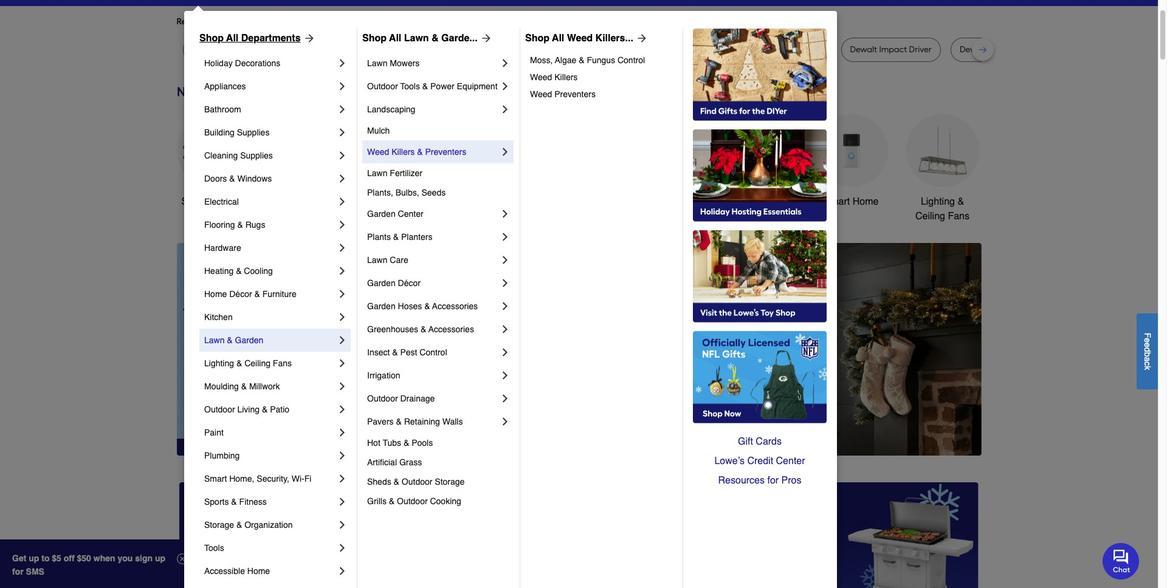 Task type: locate. For each thing, give the bounding box(es) containing it.
driver for impact driver
[[800, 44, 822, 55]]

suggestions
[[333, 16, 381, 27]]

lawn fertilizer link
[[367, 164, 511, 183]]

smart home, security, wi-fi link
[[204, 468, 336, 491]]

shop up moss,
[[525, 33, 550, 44]]

1 vertical spatial lighting & ceiling fans
[[204, 359, 292, 368]]

0 horizontal spatial storage
[[204, 520, 234, 530]]

1 vertical spatial preventers
[[425, 147, 466, 157]]

flooring & rugs
[[204, 220, 265, 230]]

chevron right image
[[336, 57, 348, 69], [499, 57, 511, 69], [336, 80, 348, 92], [499, 80, 511, 92], [499, 146, 511, 158], [336, 173, 348, 185], [336, 219, 348, 231], [336, 242, 348, 254], [499, 254, 511, 266], [336, 265, 348, 277], [336, 288, 348, 300], [499, 300, 511, 313], [336, 334, 348, 347], [499, 347, 511, 359], [336, 358, 348, 370], [336, 381, 348, 393], [499, 393, 511, 405], [499, 416, 511, 428], [336, 427, 348, 439], [336, 450, 348, 462], [336, 473, 348, 485], [336, 496, 348, 508], [336, 519, 348, 531]]

fi
[[304, 474, 312, 484]]

0 vertical spatial accessories
[[432, 302, 478, 311]]

lawn up 'mowers'
[[404, 33, 429, 44]]

building supplies
[[204, 128, 270, 137]]

weed down moss,
[[530, 72, 552, 82]]

2 up from the left
[[155, 554, 165, 564]]

outdoor inside outdoor tools & equipment
[[634, 196, 670, 207]]

weed down recommended searches for you heading on the top
[[567, 33, 593, 44]]

0 vertical spatial storage
[[435, 477, 465, 487]]

1 vertical spatial accessories
[[429, 325, 474, 334]]

weed inside weed preventers link
[[530, 89, 552, 99]]

0 vertical spatial ceiling
[[916, 211, 945, 222]]

0 vertical spatial smart
[[824, 196, 850, 207]]

up left to
[[29, 554, 39, 564]]

control down killers...
[[618, 55, 645, 65]]

shop all lawn & garde... link
[[362, 31, 492, 46]]

preventers down weed killers
[[555, 89, 596, 99]]

1 drill from the left
[[349, 44, 363, 55]]

0 vertical spatial home
[[853, 196, 879, 207]]

lighting & ceiling fans link
[[906, 114, 979, 224], [204, 352, 336, 375]]

3 impact from the left
[[879, 44, 907, 55]]

lawn & garden link
[[204, 329, 336, 352]]

0 vertical spatial décor
[[398, 278, 421, 288]]

cooking
[[430, 497, 461, 506]]

1 horizontal spatial arrow right image
[[633, 32, 648, 44]]

visit the lowe's toy shop. image
[[693, 230, 827, 323]]

0 vertical spatial control
[[618, 55, 645, 65]]

accessories down garden décor link at left
[[432, 302, 478, 311]]

1 impact from the left
[[485, 44, 512, 55]]

more
[[311, 16, 331, 27]]

1 vertical spatial supplies
[[240, 151, 273, 161]]

decorations down the shop all departments link
[[235, 58, 280, 68]]

chevron right image for holiday decorations
[[336, 57, 348, 69]]

lawn down the kitchen
[[204, 336, 225, 345]]

more suggestions for you
[[311, 16, 410, 27]]

& inside greenhouses & accessories link
[[421, 325, 426, 334]]

0 horizontal spatial center
[[398, 209, 424, 219]]

2 impact from the left
[[770, 44, 798, 55]]

lawn inside lawn mowers link
[[367, 58, 388, 68]]

garden down plants,
[[367, 209, 396, 219]]

garden hoses & accessories
[[367, 302, 478, 311]]

artificial grass
[[367, 458, 422, 468]]

you up arrow right icon
[[287, 16, 302, 27]]

weed down mulch at the left top of the page
[[367, 147, 389, 157]]

garden up greenhouses
[[367, 302, 396, 311]]

supplies inside cleaning supplies link
[[240, 151, 273, 161]]

weed for weed killers & preventers
[[367, 147, 389, 157]]

75 percent off all artificial christmas trees, holiday lights and more. image
[[392, 243, 982, 456]]

grills
[[367, 497, 387, 506]]

1 dewalt from the left
[[320, 44, 347, 55]]

accessories
[[432, 302, 478, 311], [429, 325, 474, 334]]

1 horizontal spatial décor
[[398, 278, 421, 288]]

you for recommended searches for you
[[287, 16, 302, 27]]

0 vertical spatial supplies
[[237, 128, 270, 137]]

1 horizontal spatial bathroom
[[739, 196, 781, 207]]

arrow right image inside shop all weed killers... link
[[633, 32, 648, 44]]

irrigation link
[[367, 364, 499, 387]]

lowe's
[[715, 456, 745, 467]]

2 vertical spatial home
[[247, 567, 270, 576]]

drill for dewalt drill
[[727, 44, 742, 55]]

chevron right image for lawn care
[[499, 254, 511, 266]]

& inside sheds & outdoor storage link
[[394, 477, 399, 487]]

doors & windows
[[204, 174, 272, 184]]

1 horizontal spatial tools link
[[359, 114, 432, 209]]

for inside "get up to $5 off $50 when you sign up for sms"
[[12, 567, 24, 577]]

christmas decorations link
[[450, 114, 523, 224]]

1 set from the left
[[605, 44, 618, 55]]

smart home
[[824, 196, 879, 207]]

1 up from the left
[[29, 554, 39, 564]]

1 horizontal spatial decorations
[[461, 211, 513, 222]]

1 horizontal spatial driver
[[800, 44, 822, 55]]

0 horizontal spatial driver
[[514, 44, 537, 55]]

3 dewalt from the left
[[850, 44, 877, 55]]

for left pros
[[768, 475, 779, 486]]

2 horizontal spatial driver
[[909, 44, 932, 55]]

weed
[[567, 33, 593, 44], [530, 72, 552, 82], [530, 89, 552, 99], [367, 147, 389, 157]]

lawn inside lawn fertilizer "link"
[[367, 168, 388, 178]]

up to 30 percent off select grills and accessories. image
[[725, 483, 979, 589]]

e up b
[[1143, 343, 1153, 347]]

kitchen link
[[204, 306, 336, 329]]

all for lawn
[[389, 33, 401, 44]]

1 vertical spatial center
[[776, 456, 805, 467]]

sms
[[26, 567, 44, 577]]

0 vertical spatial decorations
[[235, 58, 280, 68]]

chevron right image for storage & organization
[[336, 519, 348, 531]]

1 horizontal spatial shop
[[362, 33, 387, 44]]

chevron right image for landscaping
[[499, 103, 511, 116]]

2 driver from the left
[[800, 44, 822, 55]]

1 horizontal spatial equipment
[[646, 211, 692, 222]]

lawn inside lawn care link
[[367, 255, 388, 265]]

0 vertical spatial center
[[398, 209, 424, 219]]

décor up hoses at the left
[[398, 278, 421, 288]]

chevron right image for greenhouses & accessories
[[499, 323, 511, 336]]

shop for shop all lawn & garde...
[[362, 33, 387, 44]]

arrow right image for shop all lawn & garde...
[[478, 32, 492, 44]]

lawn left 'mowers'
[[367, 58, 388, 68]]

impact driver bit
[[485, 44, 549, 55]]

chevron right image
[[336, 103, 348, 116], [499, 103, 511, 116], [336, 126, 348, 139], [336, 150, 348, 162], [336, 196, 348, 208], [499, 208, 511, 220], [499, 231, 511, 243], [499, 277, 511, 289], [336, 311, 348, 323], [499, 323, 511, 336], [499, 370, 511, 382], [336, 404, 348, 416], [336, 542, 348, 555], [336, 565, 348, 578]]

scroll to item #3 image
[[683, 434, 713, 439]]

1 vertical spatial smart
[[204, 474, 227, 484]]

outdoor for outdoor tools & equipment
[[634, 196, 670, 207]]

all down recommended searches for you
[[226, 33, 239, 44]]

you for more suggestions for you
[[395, 16, 410, 27]]

1 horizontal spatial you
[[395, 16, 410, 27]]

1 horizontal spatial storage
[[435, 477, 465, 487]]

1 vertical spatial ceiling
[[245, 359, 271, 368]]

insect & pest control
[[367, 348, 447, 358]]

pros
[[782, 475, 802, 486]]

chevron right image for outdoor living & patio
[[336, 404, 348, 416]]

chevron right image for pavers & retaining walls
[[499, 416, 511, 428]]

living
[[237, 405, 260, 415]]

0 horizontal spatial shop
[[199, 33, 224, 44]]

3 drill from the left
[[727, 44, 742, 55]]

& inside outdoor tools & equipment
[[697, 196, 704, 207]]

home for smart home
[[853, 196, 879, 207]]

chevron right image for paint
[[336, 427, 348, 439]]

home
[[853, 196, 879, 207], [204, 289, 227, 299], [247, 567, 270, 576]]

scroll to item #5 image
[[744, 434, 773, 439]]

shop down recommended
[[199, 33, 224, 44]]

4 drill from the left
[[989, 44, 1004, 55]]

heating & cooling link
[[204, 260, 336, 283]]

0 horizontal spatial control
[[420, 348, 447, 358]]

weed down weed killers
[[530, 89, 552, 99]]

pavers & retaining walls link
[[367, 410, 499, 434]]

smart for smart home
[[824, 196, 850, 207]]

bulbs,
[[396, 188, 419, 198]]

chevron right image for weed killers & preventers
[[499, 146, 511, 158]]

smart for smart home, security, wi-fi
[[204, 474, 227, 484]]

decorations down christmas
[[461, 211, 513, 222]]

grills & outdoor cooking link
[[367, 492, 511, 511]]

chevron right image for lawn & garden
[[336, 334, 348, 347]]

outdoor tools & equipment link
[[633, 114, 706, 224]]

0 horizontal spatial lighting & ceiling fans link
[[204, 352, 336, 375]]

0 horizontal spatial home
[[204, 289, 227, 299]]

chevron right image for garden hoses & accessories
[[499, 300, 511, 313]]

bit for dewalt drill bit set
[[1006, 44, 1015, 55]]

1 horizontal spatial killers
[[555, 72, 578, 82]]

mulch
[[367, 126, 390, 136]]

all up algae
[[552, 33, 564, 44]]

shop all departments
[[199, 33, 301, 44]]

all right shop
[[207, 196, 217, 207]]

drill for dewalt drill bit set
[[989, 44, 1004, 55]]

f e e d b a c k button
[[1137, 314, 1158, 390]]

1 vertical spatial killers
[[392, 147, 415, 157]]

1 vertical spatial storage
[[204, 520, 234, 530]]

1 vertical spatial décor
[[229, 289, 252, 299]]

c
[[1143, 362, 1153, 366]]

impact
[[485, 44, 512, 55], [770, 44, 798, 55], [879, 44, 907, 55]]

garden down kitchen link
[[235, 336, 263, 345]]

0 horizontal spatial decorations
[[235, 58, 280, 68]]

2 horizontal spatial set
[[1018, 44, 1030, 55]]

officially licensed n f l gifts. shop now. image
[[693, 331, 827, 424]]

garden for garden center
[[367, 209, 396, 219]]

shop all lawn & garde...
[[362, 33, 478, 44]]

fans inside lighting & ceiling fans
[[948, 211, 970, 222]]

lawn left the care
[[367, 255, 388, 265]]

garden décor
[[367, 278, 421, 288]]

1 horizontal spatial home
[[247, 567, 270, 576]]

2 horizontal spatial home
[[853, 196, 879, 207]]

1 horizontal spatial up
[[155, 554, 165, 564]]

drainage
[[400, 394, 435, 404]]

0 horizontal spatial set
[[605, 44, 618, 55]]

1 shop from the left
[[199, 33, 224, 44]]

3 shop from the left
[[525, 33, 550, 44]]

& inside 'moulding & millwork' link
[[241, 382, 247, 392]]

e up d
[[1143, 338, 1153, 343]]

outdoor living & patio link
[[204, 398, 336, 421]]

1 horizontal spatial preventers
[[555, 89, 596, 99]]

cleaning supplies link
[[204, 144, 336, 167]]

for right suggestions
[[383, 16, 393, 27]]

& inside hot tubs & pools link
[[404, 438, 409, 448]]

pavers & retaining walls
[[367, 417, 463, 427]]

0 horizontal spatial arrow right image
[[478, 32, 492, 44]]

weed inside weed killers link
[[530, 72, 552, 82]]

chevron right image for lawn mowers
[[499, 57, 511, 69]]

up right sign
[[155, 554, 165, 564]]

for down "get"
[[12, 567, 24, 577]]

resources for pros
[[718, 475, 802, 486]]

accessories up insect & pest control link
[[429, 325, 474, 334]]

b
[[1143, 352, 1153, 357]]

smart inside smart home, security, wi-fi link
[[204, 474, 227, 484]]

None search field
[[453, 0, 785, 8]]

0 vertical spatial preventers
[[555, 89, 596, 99]]

all up lawn mowers at the top left of the page
[[389, 33, 401, 44]]

décor for lawn
[[398, 278, 421, 288]]

2 horizontal spatial impact
[[879, 44, 907, 55]]

0 horizontal spatial up
[[29, 554, 39, 564]]

for inside the more suggestions for you link
[[383, 16, 393, 27]]

4 dewalt from the left
[[960, 44, 987, 55]]

3 set from the left
[[1018, 44, 1030, 55]]

center up pros
[[776, 456, 805, 467]]

1 vertical spatial decorations
[[461, 211, 513, 222]]

dewalt
[[320, 44, 347, 55], [698, 44, 725, 55], [850, 44, 877, 55], [960, 44, 987, 55]]

3 bit from the left
[[594, 44, 603, 55]]

1 horizontal spatial control
[[618, 55, 645, 65]]

outdoor for outdoor tools & power equipment
[[367, 81, 398, 91]]

outdoor for outdoor drainage
[[367, 394, 398, 404]]

lawn up plants,
[[367, 168, 388, 178]]

when
[[94, 554, 115, 564]]

preventers up lawn fertilizer "link" at the top
[[425, 147, 466, 157]]

killers up fertilizer
[[392, 147, 415, 157]]

control down greenhouses & accessories link
[[420, 348, 447, 358]]

0 horizontal spatial ceiling
[[245, 359, 271, 368]]

chevron right image for insect & pest control
[[499, 347, 511, 359]]

& inside insect & pest control link
[[392, 348, 398, 358]]

ceiling
[[916, 211, 945, 222], [245, 359, 271, 368]]

building
[[204, 128, 235, 137]]

up
[[29, 554, 39, 564], [155, 554, 165, 564]]

0 horizontal spatial lighting
[[204, 359, 234, 368]]

0 horizontal spatial fans
[[273, 359, 292, 368]]

0 vertical spatial tools link
[[359, 114, 432, 209]]

for inside resources for pros link
[[768, 475, 779, 486]]

1 horizontal spatial smart
[[824, 196, 850, 207]]

killers
[[555, 72, 578, 82], [392, 147, 415, 157]]

storage up cooking
[[435, 477, 465, 487]]

accessible home link
[[204, 560, 336, 583]]

1 bit from the left
[[365, 44, 375, 55]]

0 horizontal spatial bathroom
[[204, 105, 241, 114]]

you up "shop all lawn & garde..."
[[395, 16, 410, 27]]

0 horizontal spatial smart
[[204, 474, 227, 484]]

0 horizontal spatial impact
[[485, 44, 512, 55]]

scroll to item #4 element
[[713, 433, 744, 440]]

0 horizontal spatial tools link
[[204, 537, 336, 560]]

1 horizontal spatial fans
[[948, 211, 970, 222]]

get up to 2 free select tools or batteries when you buy 1 with select purchases. image
[[179, 483, 433, 589]]

smart inside "smart home" link
[[824, 196, 850, 207]]

5 bit from the left
[[1006, 44, 1015, 55]]

shop down the more suggestions for you link
[[362, 33, 387, 44]]

equipment inside outdoor tools & equipment
[[646, 211, 692, 222]]

off
[[64, 554, 75, 564]]

décor for departments
[[229, 289, 252, 299]]

décor down the heating & cooling
[[229, 289, 252, 299]]

christmas
[[465, 196, 509, 207]]

greenhouses & accessories link
[[367, 318, 499, 341]]

& inside moss, algae & fungus control link
[[579, 55, 585, 65]]

moulding
[[204, 382, 239, 392]]

christmas decorations
[[461, 196, 513, 222]]

killers down algae
[[555, 72, 578, 82]]

arrow right image
[[478, 32, 492, 44], [633, 32, 648, 44], [959, 350, 971, 362]]

0 horizontal spatial you
[[287, 16, 302, 27]]

supplies inside building supplies link
[[237, 128, 270, 137]]

storage down sports
[[204, 520, 234, 530]]

mulch link
[[367, 121, 511, 140]]

1 vertical spatial home
[[204, 289, 227, 299]]

resources for pros link
[[693, 471, 827, 491]]

killers...
[[596, 33, 633, 44]]

outdoor inside "link"
[[204, 405, 235, 415]]

you
[[118, 554, 133, 564]]

decorations for holiday
[[235, 58, 280, 68]]

arrow right image inside shop all lawn & garde... link
[[478, 32, 492, 44]]

$5
[[52, 554, 61, 564]]

garden
[[367, 209, 396, 219], [367, 278, 396, 288], [367, 302, 396, 311], [235, 336, 263, 345]]

& inside the sports & fitness link
[[231, 497, 237, 507]]

plants,
[[367, 188, 393, 198]]

bit for impact driver bit
[[539, 44, 549, 55]]

& inside plants & planters link
[[393, 232, 399, 242]]

chevron right image for moulding & millwork
[[336, 381, 348, 393]]

& inside 'grills & outdoor cooking' link
[[389, 497, 395, 506]]

2 you from the left
[[395, 16, 410, 27]]

1 vertical spatial bathroom
[[739, 196, 781, 207]]

hot tubs & pools link
[[367, 434, 511, 453]]

1 horizontal spatial ceiling
[[916, 211, 945, 222]]

tools
[[400, 81, 420, 91], [384, 196, 407, 207], [672, 196, 695, 207], [204, 544, 224, 553]]

weed inside "weed killers & preventers" link
[[367, 147, 389, 157]]

dewalt for dewalt drill bit set
[[960, 44, 987, 55]]

garden down "lawn care"
[[367, 278, 396, 288]]

chevron right image for doors & windows
[[336, 173, 348, 185]]

impact for impact driver
[[770, 44, 798, 55]]

1 vertical spatial equipment
[[646, 211, 692, 222]]

2 shop from the left
[[362, 33, 387, 44]]

0 vertical spatial fans
[[948, 211, 970, 222]]

bathroom
[[204, 105, 241, 114], [739, 196, 781, 207]]

chevron right image for kitchen
[[336, 311, 348, 323]]

1 you from the left
[[287, 16, 302, 27]]

& inside the lawn & garden link
[[227, 336, 233, 345]]

supplies up cleaning supplies
[[237, 128, 270, 137]]

0 vertical spatial lighting & ceiling fans
[[916, 196, 970, 222]]

2 horizontal spatial shop
[[525, 33, 550, 44]]

chevron right image for cleaning supplies
[[336, 150, 348, 162]]

center down bulbs,
[[398, 209, 424, 219]]

supplies up "windows"
[[240, 151, 273, 161]]

chevron right image for tools
[[336, 542, 348, 555]]

2 dewalt from the left
[[698, 44, 725, 55]]

artificial
[[367, 458, 397, 468]]

a
[[1143, 357, 1153, 362]]

all for deals
[[207, 196, 217, 207]]

0 horizontal spatial décor
[[229, 289, 252, 299]]

wi-
[[292, 474, 304, 484]]

0 horizontal spatial killers
[[392, 147, 415, 157]]

1 horizontal spatial impact
[[770, 44, 798, 55]]

4 bit from the left
[[646, 44, 656, 55]]

1 horizontal spatial lighting
[[921, 196, 955, 207]]

1 driver from the left
[[514, 44, 537, 55]]

1 vertical spatial fans
[[273, 359, 292, 368]]

outdoor living & patio
[[204, 405, 289, 415]]

moss, algae & fungus control
[[530, 55, 645, 65]]

0 horizontal spatial equipment
[[457, 81, 498, 91]]

storage inside storage & organization "link"
[[204, 520, 234, 530]]

ceiling inside lighting & ceiling fans
[[916, 211, 945, 222]]

1 horizontal spatial set
[[658, 44, 670, 55]]

control
[[618, 55, 645, 65], [420, 348, 447, 358]]

0 vertical spatial lighting
[[921, 196, 955, 207]]

chevron right image for outdoor tools & power equipment
[[499, 80, 511, 92]]

1 horizontal spatial lighting & ceiling fans link
[[906, 114, 979, 224]]

power
[[431, 81, 455, 91]]

smart home link
[[815, 114, 888, 209]]

chevron right image for appliances
[[336, 80, 348, 92]]

chat invite button image
[[1103, 543, 1140, 580]]

lighting & ceiling fans
[[916, 196, 970, 222], [204, 359, 292, 368]]

shop for shop all departments
[[199, 33, 224, 44]]

2 bit from the left
[[539, 44, 549, 55]]

0 vertical spatial killers
[[555, 72, 578, 82]]



Task type: vqa. For each thing, say whether or not it's contained in the screenshot.
bit
yes



Task type: describe. For each thing, give the bounding box(es) containing it.
impact driver
[[770, 44, 822, 55]]

chevron right image for irrigation
[[499, 370, 511, 382]]

plants, bulbs, seeds
[[367, 188, 446, 198]]

up to 35 percent off select small appliances. image
[[452, 483, 706, 589]]

$50
[[77, 554, 91, 564]]

killers for weed killers & preventers
[[392, 147, 415, 157]]

gift
[[738, 437, 753, 448]]

2 e from the top
[[1143, 343, 1153, 347]]

holiday decorations link
[[204, 52, 336, 75]]

2 horizontal spatial arrow right image
[[959, 350, 971, 362]]

home décor & furniture
[[204, 289, 297, 299]]

cleaning supplies
[[204, 151, 273, 161]]

chevron right image for bathroom
[[336, 103, 348, 116]]

lawn for lawn care
[[367, 255, 388, 265]]

& inside garden hoses & accessories link
[[425, 302, 430, 311]]

& inside pavers & retaining walls link
[[396, 417, 402, 427]]

dewalt for dewalt drill
[[698, 44, 725, 55]]

holiday decorations
[[204, 58, 280, 68]]

departments
[[241, 33, 301, 44]]

all for departments
[[226, 33, 239, 44]]

chevron right image for lighting & ceiling fans
[[336, 358, 348, 370]]

chevron right image for outdoor drainage
[[499, 393, 511, 405]]

planters
[[401, 232, 433, 242]]

chevron right image for home décor & furniture
[[336, 288, 348, 300]]

& inside "weed killers & preventers" link
[[417, 147, 423, 157]]

garden for garden décor
[[367, 278, 396, 288]]

1 vertical spatial lighting
[[204, 359, 234, 368]]

security,
[[257, 474, 289, 484]]

weed preventers link
[[530, 86, 674, 103]]

shop for shop all weed killers...
[[525, 33, 550, 44]]

heating & cooling
[[204, 266, 273, 276]]

supplies for cleaning supplies
[[240, 151, 273, 161]]

windows
[[237, 174, 272, 184]]

chevron right image for building supplies
[[336, 126, 348, 139]]

chevron right image for plumbing
[[336, 450, 348, 462]]

weed killers
[[530, 72, 578, 82]]

accessible
[[204, 567, 245, 576]]

gift cards
[[738, 437, 782, 448]]

chevron right image for flooring & rugs
[[336, 219, 348, 231]]

moulding & millwork link
[[204, 375, 336, 398]]

0 vertical spatial bathroom
[[204, 105, 241, 114]]

& inside doors & windows link
[[229, 174, 235, 184]]

1 horizontal spatial center
[[776, 456, 805, 467]]

& inside shop all lawn & garde... link
[[432, 33, 439, 44]]

building supplies link
[[204, 121, 336, 144]]

dewalt for dewalt impact driver
[[850, 44, 877, 55]]

moss,
[[530, 55, 553, 65]]

lawn for lawn mowers
[[367, 58, 388, 68]]

pest
[[400, 348, 417, 358]]

sports & fitness link
[[204, 491, 336, 514]]

1 horizontal spatial lighting & ceiling fans
[[916, 196, 970, 222]]

bit set
[[646, 44, 670, 55]]

electrical
[[204, 197, 239, 207]]

1 vertical spatial tools link
[[204, 537, 336, 560]]

2 drill from the left
[[577, 44, 592, 55]]

chevron right image for garden center
[[499, 208, 511, 220]]

pavers
[[367, 417, 394, 427]]

retaining
[[404, 417, 440, 427]]

dewalt for dewalt drill bit
[[320, 44, 347, 55]]

grass
[[399, 458, 422, 468]]

& inside outdoor living & patio "link"
[[262, 405, 268, 415]]

insect
[[367, 348, 390, 358]]

chevron right image for accessible home
[[336, 565, 348, 578]]

rugs
[[245, 220, 265, 230]]

lowe's credit center link
[[693, 452, 827, 471]]

furniture
[[262, 289, 297, 299]]

recommended searches for you heading
[[177, 16, 982, 28]]

doors & windows link
[[204, 167, 336, 190]]

fertilizer
[[390, 168, 423, 178]]

impact for impact driver bit
[[485, 44, 512, 55]]

storage inside sheds & outdoor storage link
[[435, 477, 465, 487]]

garden center link
[[367, 202, 499, 226]]

outdoor for outdoor living & patio
[[204, 405, 235, 415]]

appliances link
[[204, 75, 336, 98]]

chevron right image for smart home, security, wi-fi
[[336, 473, 348, 485]]

home for accessible home
[[247, 567, 270, 576]]

1 vertical spatial lighting & ceiling fans link
[[204, 352, 336, 375]]

recommended
[[177, 16, 235, 27]]

shop all deals
[[181, 196, 245, 207]]

to
[[41, 554, 50, 564]]

millwork
[[249, 382, 280, 392]]

1 vertical spatial control
[[420, 348, 447, 358]]

get up to $5 off $50 when you sign up for sms
[[12, 554, 165, 577]]

0 vertical spatial lighting & ceiling fans link
[[906, 114, 979, 224]]

outdoor tools & power equipment link
[[367, 75, 499, 98]]

lowe's credit center
[[715, 456, 805, 467]]

sheds & outdoor storage
[[367, 477, 465, 487]]

new deals every day during 25 days of deals image
[[177, 81, 982, 102]]

storage & organization link
[[204, 514, 336, 537]]

resources
[[718, 475, 765, 486]]

3 driver from the left
[[909, 44, 932, 55]]

f
[[1143, 333, 1153, 338]]

weed inside shop all weed killers... link
[[567, 33, 593, 44]]

recommended searches for you
[[177, 16, 302, 27]]

tubs
[[383, 438, 401, 448]]

arrow right image for shop all weed killers...
[[633, 32, 648, 44]]

outdoor tools & equipment
[[634, 196, 704, 222]]

garden for garden hoses & accessories
[[367, 302, 396, 311]]

& inside home décor & furniture link
[[254, 289, 260, 299]]

lawn fertilizer
[[367, 168, 423, 178]]

weed killers & preventers link
[[367, 140, 499, 164]]

accessible home
[[204, 567, 270, 576]]

1 e from the top
[[1143, 338, 1153, 343]]

supplies for building supplies
[[237, 128, 270, 137]]

decorations for christmas
[[461, 211, 513, 222]]

arrow right image
[[301, 32, 315, 44]]

appliances
[[204, 81, 246, 91]]

hardware link
[[204, 237, 336, 260]]

0 horizontal spatial preventers
[[425, 147, 466, 157]]

sports
[[204, 497, 229, 507]]

& inside the outdoor tools & power equipment link
[[422, 81, 428, 91]]

plumbing
[[204, 451, 240, 461]]

paint
[[204, 428, 224, 438]]

2 set from the left
[[658, 44, 670, 55]]

bit for dewalt drill bit
[[365, 44, 375, 55]]

lawn for lawn & garden
[[204, 336, 225, 345]]

patio
[[270, 405, 289, 415]]

chevron right image for plants & planters
[[499, 231, 511, 243]]

cards
[[756, 437, 782, 448]]

lawn for lawn fertilizer
[[367, 168, 388, 178]]

chevron right image for electrical
[[336, 196, 348, 208]]

0 horizontal spatial bathroom link
[[204, 98, 336, 121]]

weed for weed preventers
[[530, 89, 552, 99]]

weed preventers
[[530, 89, 596, 99]]

holiday hosting essentials. image
[[693, 130, 827, 222]]

pools
[[412, 438, 433, 448]]

lawn care link
[[367, 249, 499, 272]]

heating
[[204, 266, 234, 276]]

driver for impact driver bit
[[514, 44, 537, 55]]

0 vertical spatial equipment
[[457, 81, 498, 91]]

& inside storage & organization "link"
[[236, 520, 242, 530]]

moulding & millwork
[[204, 382, 280, 392]]

find gifts for the diyer. image
[[693, 29, 827, 121]]

0 horizontal spatial lighting & ceiling fans
[[204, 359, 292, 368]]

tools inside outdoor tools & equipment
[[672, 196, 695, 207]]

walls
[[442, 417, 463, 427]]

chevron right image for hardware
[[336, 242, 348, 254]]

all for weed
[[552, 33, 564, 44]]

drill for dewalt drill bit
[[349, 44, 363, 55]]

paint link
[[204, 421, 336, 444]]

lawn inside shop all lawn & garde... link
[[404, 33, 429, 44]]

for up departments
[[275, 16, 285, 27]]

scroll to item #2 image
[[654, 434, 683, 439]]

& inside heating & cooling link
[[236, 266, 242, 276]]

moss, algae & fungus control link
[[530, 52, 674, 69]]

hot
[[367, 438, 381, 448]]

& inside flooring & rugs link
[[237, 220, 243, 230]]

drill bit set
[[577, 44, 618, 55]]

searches
[[237, 16, 273, 27]]

deals
[[220, 196, 245, 207]]

d
[[1143, 347, 1153, 352]]

chevron right image for heating & cooling
[[336, 265, 348, 277]]

chevron right image for sports & fitness
[[336, 496, 348, 508]]

1 horizontal spatial bathroom link
[[724, 114, 797, 209]]

shop
[[181, 196, 204, 207]]

dewalt drill
[[698, 44, 742, 55]]

killers for weed killers
[[555, 72, 578, 82]]

chevron right image for garden décor
[[499, 277, 511, 289]]

organization
[[245, 520, 293, 530]]

electrical link
[[204, 190, 336, 213]]

weed for weed killers
[[530, 72, 552, 82]]

hardware
[[204, 243, 241, 253]]

shop these last-minute gifts. $99 or less. quantities are limited and won't last. image
[[177, 243, 373, 456]]

arrow left image
[[403, 350, 415, 362]]

shop all weed killers... link
[[525, 31, 648, 46]]

hoses
[[398, 302, 422, 311]]

outdoor tools & power equipment
[[367, 81, 498, 91]]

get
[[12, 554, 26, 564]]

& inside lighting & ceiling fans
[[958, 196, 964, 207]]

garde...
[[441, 33, 478, 44]]



